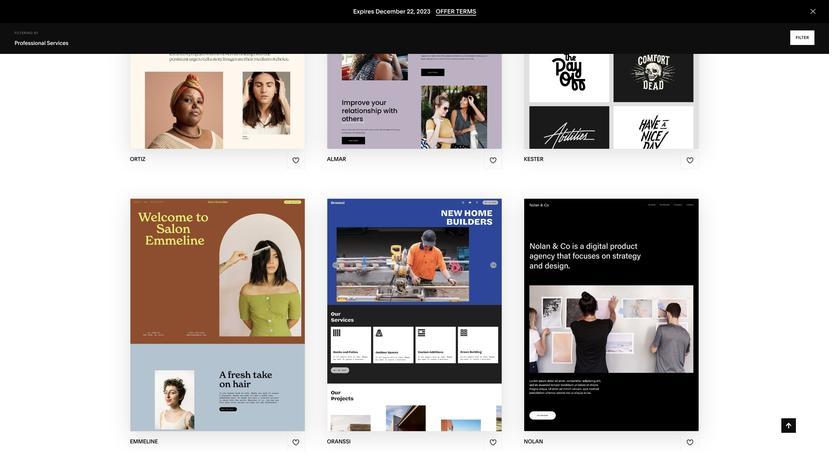 Task type: vqa. For each thing, say whether or not it's contained in the screenshot.
the Started
no



Task type: locate. For each thing, give the bounding box(es) containing it.
1 start from the left
[[177, 302, 197, 310]]

3 start from the left
[[577, 302, 597, 310]]

0 vertical spatial nolan
[[617, 302, 640, 310]]

nolan
[[617, 302, 640, 310], [615, 315, 639, 323], [524, 439, 543, 445]]

preview inside "link"
[[585, 315, 614, 323]]

with
[[198, 302, 215, 310], [398, 302, 415, 310], [598, 302, 615, 310]]

1 with from the left
[[198, 302, 215, 310]]

start with emmeline button
[[177, 297, 258, 315]]

expires
[[353, 8, 374, 15]]

ortiz
[[130, 156, 145, 163]]

1 horizontal spatial start
[[377, 302, 397, 310]]

professional services
[[15, 40, 68, 46]]

1 horizontal spatial preview
[[585, 315, 614, 323]]

emmeline
[[217, 302, 251, 310], [216, 315, 250, 323], [130, 439, 158, 445]]

0 vertical spatial oranssi
[[417, 302, 446, 310]]

start for start with nolan
[[577, 302, 597, 310]]

0 horizontal spatial oranssi
[[327, 439, 351, 445]]

kester
[[524, 156, 544, 163]]

preview down start with nolan
[[585, 315, 614, 323]]

add almar to your favorites list image
[[490, 157, 497, 164]]

2 preview from the left
[[585, 315, 614, 323]]

add kester to your favorites list image
[[687, 157, 694, 164]]

nolan image
[[525, 199, 699, 432]]

offer
[[436, 8, 455, 15]]

0 vertical spatial emmeline
[[217, 302, 251, 310]]

2 with from the left
[[398, 302, 415, 310]]

preview
[[185, 315, 214, 323], [585, 315, 614, 323]]

2 horizontal spatial start
[[577, 302, 597, 310]]

start for start with emmeline
[[177, 302, 197, 310]]

preview down "start with emmeline"
[[185, 315, 214, 323]]

back to top image
[[785, 423, 793, 430]]

filter button
[[791, 30, 815, 45]]

emmeline image
[[130, 199, 305, 432]]

december
[[376, 8, 406, 15]]

oranssi
[[417, 302, 446, 310], [327, 439, 351, 445]]

by
[[34, 31, 39, 35]]

start with oranssi
[[377, 302, 446, 310]]

oranssi image
[[327, 199, 502, 432]]

nolan inside "link"
[[615, 315, 639, 323]]

1 horizontal spatial oranssi
[[417, 302, 446, 310]]

add nolan to your favorites list image
[[687, 439, 694, 447]]

with for nolan
[[598, 302, 615, 310]]

start with nolan
[[577, 302, 640, 310]]

0 horizontal spatial with
[[198, 302, 215, 310]]

services
[[47, 40, 68, 46]]

kester image
[[525, 0, 699, 149]]

start for start with oranssi
[[377, 302, 397, 310]]

preview nolan link
[[585, 310, 639, 328]]

filtering
[[15, 31, 33, 35]]

preview for preview emmeline
[[185, 315, 214, 323]]

0 horizontal spatial start
[[177, 302, 197, 310]]

0 horizontal spatial preview
[[185, 315, 214, 323]]

almar image
[[327, 0, 502, 149]]

2 horizontal spatial with
[[598, 302, 615, 310]]

1 preview from the left
[[185, 315, 214, 323]]

3 with from the left
[[598, 302, 615, 310]]

2 start from the left
[[377, 302, 397, 310]]

with inside button
[[398, 302, 415, 310]]

expires december 22, 2023
[[353, 8, 430, 15]]

1 vertical spatial nolan
[[615, 315, 639, 323]]

start inside button
[[377, 302, 397, 310]]

1 horizontal spatial with
[[398, 302, 415, 310]]

start
[[177, 302, 197, 310], [377, 302, 397, 310], [577, 302, 597, 310]]

preview for preview nolan
[[585, 315, 614, 323]]



Task type: describe. For each thing, give the bounding box(es) containing it.
start with oranssi button
[[377, 297, 453, 315]]

terms
[[456, 8, 476, 15]]

professional
[[15, 40, 46, 46]]

offer terms link
[[436, 8, 476, 16]]

preview nolan
[[585, 315, 639, 323]]

22,
[[407, 8, 415, 15]]

almar
[[327, 156, 346, 163]]

filter
[[796, 35, 810, 40]]

add ortiz to your favorites list image
[[293, 157, 300, 164]]

filtering by
[[15, 31, 39, 35]]

nolan inside button
[[617, 302, 640, 310]]

start with emmeline
[[177, 302, 251, 310]]

emmeline inside button
[[217, 302, 251, 310]]

add oranssi to your favorites list image
[[490, 439, 497, 447]]

2 vertical spatial emmeline
[[130, 439, 158, 445]]

offer terms
[[436, 8, 476, 15]]

with for emmeline
[[198, 302, 215, 310]]

with for oranssi
[[398, 302, 415, 310]]

2023
[[417, 8, 430, 15]]

1 vertical spatial oranssi
[[327, 439, 351, 445]]

ortiz image
[[130, 0, 305, 149]]

1 vertical spatial emmeline
[[216, 315, 250, 323]]

2 vertical spatial nolan
[[524, 439, 543, 445]]

preview emmeline link
[[185, 310, 250, 328]]

oranssi inside button
[[417, 302, 446, 310]]

preview emmeline
[[185, 315, 250, 323]]

start with nolan button
[[577, 297, 647, 315]]

add emmeline to your favorites list image
[[293, 439, 300, 447]]



